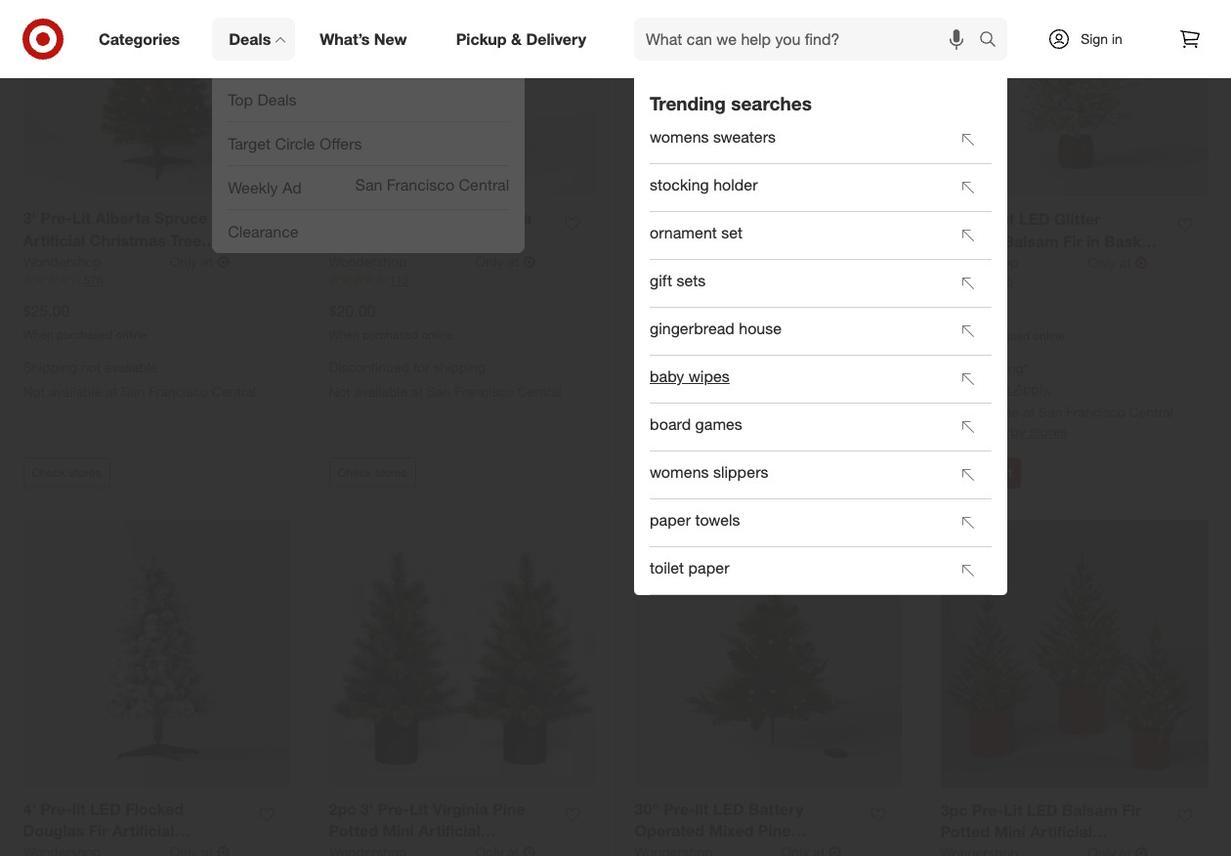 Task type: describe. For each thing, give the bounding box(es) containing it.
85
[[1001, 273, 1014, 288]]

&
[[511, 29, 522, 48]]

1 vertical spatial deals
[[257, 89, 297, 109]]

3' for 3' unlit downswept alberta spruce mini artificial christmas tree with burlap base - wondershop™
[[329, 208, 342, 228]]

2pc 3' pre-lit virginia pine potted mini artificial christmas tree clear lights
[[329, 799, 546, 856]]

womens sweaters link
[[650, 118, 945, 161]]

artificial inside the 2pc 3' pre-lit virginia pine potted mini artificial christmas tree clear lights
[[418, 821, 481, 841]]

3' inside the 2pc 3' pre-lit virginia pine potted mini artificial christmas tree clear lights
[[360, 799, 373, 819]]

at inside shipping not available not available at san francisco central
[[106, 383, 117, 400]]

toilet paper
[[650, 558, 730, 578]]

wondershop™ for artificial
[[23, 275, 125, 295]]

burlap
[[481, 253, 530, 272]]

shipping for $75.00
[[972, 360, 1024, 377]]

only for 7.5' pre-lit virginia pine artificial christmas tree dual color lights - wondershop™
[[782, 253, 809, 269]]

available inside free shipping * * exclusions apply. not available at san francisco central check nearby stores
[[661, 403, 714, 419]]

What can we help you find? suggestions appear below search field
[[634, 18, 984, 61]]

only for 3' unlit downswept alberta spruce mini artificial christmas tree with burlap base - wondershop™
[[476, 253, 504, 269]]

check stores for $20.00
[[338, 465, 407, 479]]

stocking holder link
[[650, 166, 945, 209]]

sets
[[677, 271, 706, 290]]

trending
[[650, 92, 726, 114]]

holder
[[714, 175, 758, 195]]

¬ for 7.5' pre-lit virginia pine artificial christmas tree dual color lights - wondershop™
[[829, 252, 842, 271]]

artificial inside the 3' unlit downswept alberta spruce mini artificial christmas tree with burlap base - wondershop™
[[422, 230, 484, 250]]

only at ¬ for 7.5' pre-lit virginia pine artificial christmas tree dual color lights - wondershop™
[[782, 252, 842, 271]]

add to cart for $250.00
[[644, 465, 706, 479]]

color
[[635, 253, 675, 272]]

slippers
[[713, 462, 769, 482]]

lit inside the 2pc 3' pre-lit virginia pine potted mini artificial christmas tree clear lights
[[410, 799, 428, 819]]

womens sweaters
[[650, 127, 776, 147]]

lights for multicolor
[[102, 253, 148, 272]]

0 vertical spatial paper
[[650, 510, 691, 530]]

4'
[[23, 799, 36, 819]]

what's
[[320, 29, 370, 48]]

sign in
[[1081, 30, 1123, 47]]

trending searches
[[650, 92, 812, 114]]

free shipping * exclusions apply. not available at san francisco central check nearby stores
[[941, 360, 1174, 440]]

to for $75.00
[[975, 465, 986, 479]]

search
[[970, 31, 1017, 50]]

to for $250.00
[[669, 465, 680, 479]]

towels
[[695, 510, 740, 530]]

shipping not available not available at san francisco central
[[23, 359, 256, 400]]

$25.00 when purchased online
[[23, 301, 147, 342]]

toilet
[[650, 558, 684, 578]]

target
[[228, 133, 271, 153]]

artificial inside 3' pre-lit alberta spruce mini artificial christmas tree multicolor lights - wondershop™
[[23, 230, 85, 250]]

christmas inside 4' pre-lit led flocked douglas fir artificial christmas tree warm whi
[[23, 844, 99, 856]]

lit for douglas
[[72, 799, 86, 819]]

central inside shipping not available not available at san francisco central
[[212, 383, 256, 400]]

lights for color
[[680, 253, 726, 272]]

gift
[[650, 271, 672, 290]]

85 link
[[941, 272, 1208, 289]]

at up 576 link
[[201, 253, 213, 269]]

artificial inside 4' pre-lit led flocked douglas fir artificial christmas tree warm whi
[[112, 821, 174, 841]]

spruce for -
[[154, 208, 208, 228]]

available right not
[[105, 359, 158, 376]]

offers
[[320, 133, 362, 153]]

apply. inside free shipping * * exclusions apply. not available at san francisco central check nearby stores
[[709, 379, 745, 396]]

apply. inside free shipping * exclusions apply. not available at san francisco central check nearby stores
[[1015, 380, 1051, 397]]

wondershop™ inside the 3' unlit downswept alberta spruce mini artificial christmas tree with burlap base - wondershop™
[[381, 275, 484, 295]]

tree inside 4' pre-lit led flocked douglas fir artificial christmas tree warm whi
[[104, 844, 135, 856]]

wondershop link for with
[[329, 252, 472, 271]]

sign in link
[[1031, 18, 1153, 61]]

mini inside the 2pc 3' pre-lit virginia pine potted mini artificial christmas tree clear lights
[[383, 821, 414, 841]]

3' unlit downswept alberta spruce mini artificial christmas tree with burlap base - wondershop™
[[329, 208, 532, 295]]

wondershop link for multicolor
[[23, 252, 166, 271]]

san inside shipping not available not available at san francisco central
[[121, 383, 145, 400]]

purchased for $25.00
[[57, 327, 112, 342]]

3' pre-lit alberta spruce mini artificial christmas tree multicolor lights - wondershop™
[[23, 208, 243, 295]]

purchased for $20.00
[[363, 327, 418, 342]]

pre- inside the 2pc 3' pre-lit virginia pine potted mini artificial christmas tree clear lights
[[378, 799, 410, 819]]

purchased for $75.00
[[974, 328, 1030, 343]]

when for $20.00
[[329, 327, 359, 342]]

virginia inside the 2pc 3' pre-lit virginia pine potted mini artificial christmas tree clear lights
[[433, 799, 488, 819]]

add for $75.00
[[949, 465, 972, 479]]

$20.00
[[329, 301, 376, 320]]

target circle offers
[[228, 133, 362, 153]]

sweaters
[[713, 127, 776, 147]]

online for $25.00
[[116, 327, 147, 342]]

francisco inside free shipping * * exclusions apply. not available at san francisco central check nearby stores
[[760, 403, 820, 419]]

top deals link
[[212, 78, 525, 121]]

at up 85 link
[[1120, 254, 1131, 270]]

2pc 3' pre-lit virginia pine potted mini artificial christmas tree clear lights link
[[329, 798, 550, 856]]

free for $75.00
[[941, 360, 968, 377]]

led
[[90, 799, 121, 819]]

target circle offers link
[[212, 122, 525, 165]]

stocking holder
[[650, 175, 758, 195]]

pickup
[[456, 29, 507, 48]]

181 link
[[635, 271, 902, 288]]

clearance link
[[212, 210, 525, 253]]

free shipping * * exclusions apply. not available at san francisco central check nearby stores
[[635, 359, 868, 439]]

clearance
[[228, 221, 299, 241]]

7.5'
[[635, 208, 661, 228]]

fir
[[89, 821, 108, 841]]

central inside discontinued for shipping not available at san francisco central
[[518, 383, 562, 400]]

tree inside 3' pre-lit alberta spruce mini artificial christmas tree multicolor lights - wondershop™
[[170, 230, 202, 250]]

search button
[[970, 18, 1017, 64]]

stores inside free shipping * exclusions apply. not available at san francisco central check nearby stores
[[1030, 423, 1067, 440]]

0 vertical spatial deals
[[229, 29, 271, 48]]

2pc
[[329, 799, 356, 819]]

3' for 3' pre-lit alberta spruce mini artificial christmas tree multicolor lights - wondershop™
[[23, 208, 36, 228]]

weekly ad
[[228, 177, 302, 197]]

sign
[[1081, 30, 1108, 47]]

unlit
[[346, 208, 381, 228]]

pickup & delivery
[[456, 29, 586, 48]]

at right with
[[507, 253, 519, 269]]

$250.00 when purchased online
[[635, 301, 759, 342]]

cart for $250.00
[[684, 465, 706, 479]]

check inside free shipping * * exclusions apply. not available at san francisco central check nearby stores
[[635, 422, 674, 439]]

ad
[[282, 177, 302, 197]]

lit for artificial
[[697, 208, 710, 228]]

576
[[84, 272, 103, 287]]

categories
[[99, 29, 180, 48]]

shipping
[[23, 359, 77, 376]]

discontinued
[[329, 359, 410, 376]]

pickup & delivery link
[[439, 18, 611, 61]]

gingerbread house
[[650, 319, 782, 338]]

alberta for downswept
[[477, 208, 532, 228]]

womens slippers link
[[650, 454, 945, 497]]

gingerbread
[[650, 319, 735, 338]]

lit inside 3' pre-lit alberta spruce mini artificial christmas tree multicolor lights - wondershop™
[[72, 208, 91, 228]]

ornament set
[[650, 223, 743, 243]]

san inside discontinued for shipping not available at san francisco central
[[427, 383, 451, 400]]

available inside free shipping * exclusions apply. not available at san francisco central check nearby stores
[[966, 404, 1019, 420]]

francisco inside free shipping * exclusions apply. not available at san francisco central check nearby stores
[[1066, 404, 1126, 420]]

available down not
[[49, 383, 102, 400]]

top
[[228, 89, 253, 109]]

check stores for $25.00
[[32, 465, 101, 479]]

not inside discontinued for shipping not available at san francisco central
[[329, 383, 351, 400]]

delivery
[[526, 29, 586, 48]]

nearby inside free shipping * exclusions apply. not available at san francisco central check nearby stores
[[984, 423, 1026, 440]]

wondershop™ for christmas
[[741, 253, 843, 272]]

available inside discontinued for shipping not available at san francisco central
[[355, 383, 408, 400]]

wondershop for lit
[[23, 253, 101, 269]]

womens for womens sweaters
[[650, 127, 709, 147]]

check inside free shipping * exclusions apply. not available at san francisco central check nearby stores
[[941, 423, 980, 440]]

baby wipes
[[650, 367, 730, 386]]

christmas inside 3' pre-lit alberta spruce mini artificial christmas tree multicolor lights - wondershop™
[[89, 230, 166, 250]]

baby
[[650, 367, 684, 386]]

stocking
[[650, 175, 709, 195]]

paper towels link
[[650, 501, 945, 544]]

mini for 3' pre-lit alberta spruce mini artificial christmas tree multicolor lights - wondershop™
[[212, 208, 243, 228]]

* for $75.00
[[1024, 360, 1029, 377]]

7.5' pre-lit virginia pine artificial christmas tree dual color lights - wondershop™
[[635, 208, 852, 272]]

at down dual
[[813, 253, 825, 269]]

free for $250.00
[[635, 359, 662, 376]]

only at ¬ for 3' unlit downswept alberta spruce mini artificial christmas tree with burlap base - wondershop™
[[476, 252, 536, 271]]

what's new link
[[303, 18, 432, 61]]

christmas inside the 3' unlit downswept alberta spruce mini artificial christmas tree with burlap base - wondershop™
[[329, 253, 405, 272]]

check nearby stores button for $250.00
[[635, 421, 761, 441]]

downswept
[[385, 208, 473, 228]]



Task type: vqa. For each thing, say whether or not it's contained in the screenshot.
the ¬ corresponding to 7.5' Pre-lit Virginia Pine Artificial Christmas Tree Dual Color Lights - Wondershop™
yes



Task type: locate. For each thing, give the bounding box(es) containing it.
artificial down flocked
[[112, 821, 174, 841]]

3' left unlit
[[329, 208, 342, 228]]

shipping inside discontinued for shipping not available at san francisco central
[[433, 359, 486, 376]]

wondershop up 85
[[941, 254, 1019, 270]]

1 check stores button from the left
[[23, 457, 110, 488]]

free down $250.00
[[635, 359, 662, 376]]

alberta up burlap
[[477, 208, 532, 228]]

3' inside the 3' unlit downswept alberta spruce mini artificial christmas tree with burlap base - wondershop™
[[329, 208, 342, 228]]

check nearby stores button
[[635, 421, 761, 441], [941, 422, 1067, 442]]

mini down downswept
[[386, 230, 418, 250]]

0 horizontal spatial exclusions
[[640, 379, 705, 396]]

* inside free shipping * exclusions apply. not available at san francisco central check nearby stores
[[1024, 360, 1029, 377]]

wondershop™ down dual
[[741, 253, 843, 272]]

wondershop link for color
[[635, 252, 778, 271]]

0 horizontal spatial lit
[[72, 208, 91, 228]]

lights inside 7.5' pre-lit virginia pine artificial christmas tree dual color lights - wondershop™
[[680, 253, 726, 272]]

1 horizontal spatial pine
[[775, 208, 808, 228]]

spruce up 576 link
[[154, 208, 208, 228]]

only at ¬
[[170, 252, 230, 271], [476, 252, 536, 271], [782, 252, 842, 271], [1088, 253, 1148, 272]]

when for $25.00
[[23, 327, 53, 342]]

set
[[721, 223, 743, 243]]

new
[[374, 29, 407, 48]]

san
[[355, 175, 382, 194], [121, 383, 145, 400], [427, 383, 451, 400], [733, 403, 757, 419], [1039, 404, 1063, 420]]

0 horizontal spatial wondershop™
[[23, 275, 125, 295]]

pre- for 3'
[[40, 208, 72, 228]]

purchased down $250.00
[[668, 327, 724, 342]]

online for $20.00
[[422, 327, 453, 342]]

online for $250.00
[[727, 327, 759, 342]]

purchased up "discontinued"
[[363, 327, 418, 342]]

2 vertical spatial mini
[[383, 821, 414, 841]]

3pc pre-lit led balsam fir potted mini artificial christmas trees dewdrop warm white lights - wondershop™ image
[[941, 520, 1208, 788], [941, 520, 1208, 788]]

1 horizontal spatial add to cart
[[949, 465, 1012, 479]]

1 horizontal spatial alberta
[[477, 208, 532, 228]]

purchased inside $20.00 when purchased online
[[363, 327, 418, 342]]

1 lights from the left
[[102, 253, 148, 272]]

1 add to cart button from the left
[[635, 457, 715, 488]]

house
[[739, 319, 782, 338]]

0 horizontal spatial shipping
[[433, 359, 486, 376]]

- left 115
[[371, 275, 377, 295]]

wondershop up gift sets
[[635, 253, 713, 269]]

181
[[695, 272, 715, 287]]

1 check stores from the left
[[32, 465, 101, 479]]

3' pre-lit alberta spruce mini artificial christmas tree multicolor lights - wondershop™ image
[[23, 0, 290, 196], [23, 0, 290, 196]]

shipping down $75.00 when purchased online
[[972, 360, 1024, 377]]

san inside free shipping * * exclusions apply. not available at san francisco central check nearby stores
[[733, 403, 757, 419]]

pre- inside 3' pre-lit alberta spruce mini artificial christmas tree multicolor lights - wondershop™
[[40, 208, 72, 228]]

1 vertical spatial spruce
[[329, 230, 382, 250]]

1 horizontal spatial wondershop™
[[381, 275, 484, 295]]

check nearby stores button for $75.00
[[941, 422, 1067, 442]]

115
[[389, 272, 409, 287]]

artificial inside 7.5' pre-lit virginia pine artificial christmas tree dual color lights - wondershop™
[[635, 230, 697, 250]]

$20.00 when purchased online
[[329, 301, 453, 342]]

2 add from the left
[[949, 465, 972, 479]]

0 horizontal spatial exclusions apply. link
[[640, 379, 745, 396]]

add to cart
[[644, 465, 706, 479], [949, 465, 1012, 479]]

2 alberta from the left
[[477, 208, 532, 228]]

- inside 7.5' pre-lit virginia pine artificial christmas tree dual color lights - wondershop™
[[730, 253, 736, 272]]

exclusions inside free shipping * exclusions apply. not available at san francisco central check nearby stores
[[945, 380, 1011, 397]]

searches
[[731, 92, 812, 114]]

only up 85 link
[[1088, 254, 1116, 270]]

virginia down holder
[[715, 208, 770, 228]]

flocked
[[125, 799, 184, 819]]

wondershop link
[[23, 252, 166, 271], [329, 252, 472, 271], [635, 252, 778, 271], [941, 253, 1084, 272]]

artificial up the clear
[[418, 821, 481, 841]]

wondershop link up 576 on the top left of the page
[[23, 252, 166, 271]]

purchased inside $250.00 when purchased online
[[668, 327, 724, 342]]

spruce inside 3' pre-lit alberta spruce mini artificial christmas tree multicolor lights - wondershop™
[[154, 208, 208, 228]]

purchased inside $75.00 when purchased online
[[974, 328, 1030, 343]]

shipping for $250.00
[[666, 359, 718, 376]]

0 horizontal spatial nearby
[[678, 422, 720, 439]]

pre- for 4'
[[40, 799, 72, 819]]

pre-
[[40, 208, 72, 228], [665, 208, 697, 228], [40, 799, 72, 819], [378, 799, 410, 819]]

1 vertical spatial mini
[[386, 230, 418, 250]]

1 vertical spatial lit
[[72, 799, 86, 819]]

when down $25.00
[[23, 327, 53, 342]]

shipping inside free shipping * exclusions apply. not available at san francisco central check nearby stores
[[972, 360, 1024, 377]]

virginia
[[715, 208, 770, 228], [433, 799, 488, 819]]

when inside $25.00 when purchased online
[[23, 327, 53, 342]]

mini for 3' unlit downswept alberta spruce mini artificial christmas tree with burlap base - wondershop™
[[386, 230, 418, 250]]

alberta up 576 on the top left of the page
[[95, 208, 150, 228]]

available down baby wipes
[[661, 403, 714, 419]]

0 vertical spatial lit
[[697, 208, 710, 228]]

lights
[[102, 253, 148, 272], [680, 253, 726, 272]]

shipping down gingerbread at top
[[666, 359, 718, 376]]

womens slippers
[[650, 462, 769, 482]]

add to cart for $75.00
[[949, 465, 1012, 479]]

pre- inside 7.5' pre-lit virginia pine artificial christmas tree dual color lights - wondershop™
[[665, 208, 697, 228]]

$25.00
[[23, 301, 70, 320]]

artificial up multicolor
[[23, 230, 85, 250]]

wondershop link up 85
[[941, 253, 1084, 272]]

not
[[81, 359, 101, 376]]

0 horizontal spatial -
[[152, 253, 159, 272]]

pre- up "potted"
[[378, 799, 410, 819]]

check
[[635, 422, 674, 439], [941, 423, 980, 440], [32, 465, 66, 479], [338, 465, 372, 479]]

deals link
[[212, 18, 295, 61]]

wondershop for downswept
[[329, 253, 407, 269]]

not inside free shipping * exclusions apply. not available at san francisco central check nearby stores
[[941, 404, 963, 420]]

free inside free shipping * * exclusions apply. not available at san francisco central check nearby stores
[[635, 359, 662, 376]]

2 horizontal spatial 3'
[[360, 799, 373, 819]]

spruce inside the 3' unlit downswept alberta spruce mini artificial christmas tree with burlap base - wondershop™
[[329, 230, 382, 250]]

online up shipping not available not available at san francisco central
[[116, 327, 147, 342]]

only for 3' pre-lit alberta spruce mini artificial christmas tree multicolor lights - wondershop™
[[170, 253, 198, 269]]

central inside free shipping * * exclusions apply. not available at san francisco central check nearby stores
[[823, 403, 868, 419]]

- inside the 3' unlit downswept alberta spruce mini artificial christmas tree with burlap base - wondershop™
[[371, 275, 377, 295]]

1 horizontal spatial exclusions apply. link
[[945, 380, 1051, 397]]

potted
[[329, 821, 378, 841]]

-
[[152, 253, 159, 272], [730, 253, 736, 272], [371, 275, 377, 295]]

paper left towels
[[650, 510, 691, 530]]

1 horizontal spatial lit
[[410, 799, 428, 819]]

tree left the clear
[[410, 844, 441, 856]]

2 lights from the left
[[680, 253, 726, 272]]

douglas
[[23, 821, 84, 841]]

at down wipes
[[717, 403, 729, 419]]

cart left 'slippers'
[[684, 465, 706, 479]]

1 womens from the top
[[650, 127, 709, 147]]

womens
[[650, 127, 709, 147], [650, 462, 709, 482]]

gift sets
[[650, 271, 706, 290]]

2 horizontal spatial *
[[1024, 360, 1029, 377]]

exclusions up "board"
[[640, 379, 705, 396]]

at inside free shipping * exclusions apply. not available at san francisco central check nearby stores
[[1023, 404, 1035, 420]]

pre- up multicolor
[[40, 208, 72, 228]]

when down $20.00
[[329, 327, 359, 342]]

purchased down $75.00
[[974, 328, 1030, 343]]

artificial up color
[[635, 230, 697, 250]]

stores inside free shipping * * exclusions apply. not available at san francisco central check nearby stores
[[724, 422, 761, 439]]

virginia inside 7.5' pre-lit virginia pine artificial christmas tree dual color lights - wondershop™
[[715, 208, 770, 228]]

0 horizontal spatial add to cart button
[[635, 457, 715, 488]]

stores
[[724, 422, 761, 439], [1030, 423, 1067, 440], [69, 465, 101, 479], [375, 465, 407, 479]]

3' unlit downswept alberta spruce mini artificial christmas tree with burlap base - wondershop™ image
[[329, 0, 596, 196], [329, 0, 596, 196]]

online up wipes
[[727, 327, 759, 342]]

tree left dual
[[782, 230, 813, 250]]

0 horizontal spatial add
[[644, 465, 666, 479]]

7.5' pre-lit virginia pine artificial christmas tree dual color lights - wondershop™ link
[[635, 207, 856, 272]]

4' pre-lit led flocked douglas fir artificial christmas tree warm whi
[[23, 799, 229, 856]]

1 horizontal spatial add to cart button
[[941, 457, 1021, 488]]

1 horizontal spatial check stores button
[[329, 457, 416, 488]]

shipping
[[433, 359, 486, 376], [666, 359, 718, 376], [972, 360, 1024, 377]]

womens inside 'link'
[[650, 127, 709, 147]]

1 vertical spatial pine
[[493, 799, 525, 819]]

1 horizontal spatial virginia
[[715, 208, 770, 228]]

add to cart button for $75.00
[[941, 457, 1021, 488]]

pine inside 7.5' pre-lit virginia pine artificial christmas tree dual color lights - wondershop™
[[775, 208, 808, 228]]

central inside free shipping * exclusions apply. not available at san francisco central check nearby stores
[[1129, 404, 1174, 420]]

2 add to cart button from the left
[[941, 457, 1021, 488]]

0 horizontal spatial alberta
[[95, 208, 150, 228]]

check stores button for $25.00
[[23, 457, 110, 488]]

mini down weekly
[[212, 208, 243, 228]]

lights inside 3' pre-lit alberta spruce mini artificial christmas tree multicolor lights - wondershop™
[[102, 253, 148, 272]]

online inside $20.00 when purchased online
[[422, 327, 453, 342]]

only up 115 link
[[476, 253, 504, 269]]

when inside $75.00 when purchased online
[[941, 328, 971, 343]]

0 vertical spatial pine
[[775, 208, 808, 228]]

apply. up games
[[709, 379, 745, 396]]

1 vertical spatial womens
[[650, 462, 709, 482]]

40" pre-lit led glitter flocked balsam fir in basket mini artificial christmas tree warm white lights - wondershop™ image
[[941, 0, 1208, 197], [941, 0, 1208, 197]]

mini inside 3' pre-lit alberta spruce mini artificial christmas tree multicolor lights - wondershop™
[[212, 208, 243, 228]]

mini right "potted"
[[383, 821, 414, 841]]

0 horizontal spatial check stores
[[32, 465, 101, 479]]

3'
[[23, 208, 36, 228], [329, 208, 342, 228], [360, 799, 373, 819]]

shipping right for at the left top of the page
[[433, 359, 486, 376]]

2 womens from the top
[[650, 462, 709, 482]]

christmas up 576 link
[[89, 230, 166, 250]]

* for $250.00
[[718, 359, 723, 376]]

ornament set link
[[650, 214, 945, 257]]

0 horizontal spatial free
[[635, 359, 662, 376]]

nearby inside free shipping * * exclusions apply. not available at san francisco central check nearby stores
[[678, 422, 720, 439]]

lit up multicolor
[[72, 208, 91, 228]]

exclusions apply. link
[[640, 379, 745, 396], [945, 380, 1051, 397]]

at down $25.00 when purchased online
[[106, 383, 117, 400]]

7.5' pre-lit virginia pine artificial christmas tree dual color lights - wondershop™ image
[[635, 0, 902, 196], [635, 0, 902, 196]]

alberta for lit
[[95, 208, 150, 228]]

1 to from the left
[[669, 465, 680, 479]]

1 horizontal spatial check nearby stores button
[[941, 422, 1067, 442]]

1 horizontal spatial to
[[975, 465, 986, 479]]

pre- for 7.5'
[[665, 208, 697, 228]]

gingerbread house link
[[650, 310, 945, 353]]

womens down "board"
[[650, 462, 709, 482]]

0 vertical spatial womens
[[650, 127, 709, 147]]

alberta inside the 3' unlit downswept alberta spruce mini artificial christmas tree with burlap base - wondershop™
[[477, 208, 532, 228]]

base
[[329, 275, 366, 295]]

online down 85 link
[[1033, 328, 1065, 343]]

at inside discontinued for shipping not available at san francisco central
[[411, 383, 423, 400]]

christmas
[[89, 230, 166, 250], [701, 230, 778, 250], [329, 253, 405, 272], [23, 844, 99, 856], [329, 844, 405, 856]]

not inside free shipping * * exclusions apply. not available at san francisco central check nearby stores
[[635, 403, 657, 419]]

0 horizontal spatial check stores button
[[23, 457, 110, 488]]

tree inside the 3' unlit downswept alberta spruce mini artificial christmas tree with burlap base - wondershop™
[[410, 253, 441, 272]]

free down $75.00
[[941, 360, 968, 377]]

exclusions apply. link down $75.00 when purchased online
[[945, 380, 1051, 397]]

2 horizontal spatial -
[[730, 253, 736, 272]]

weekly
[[228, 177, 278, 197]]

1 add to cart from the left
[[644, 465, 706, 479]]

toilet paper link
[[650, 549, 945, 592]]

when inside $20.00 when purchased online
[[329, 327, 359, 342]]

warm
[[139, 844, 182, 856]]

purchased
[[57, 327, 112, 342], [363, 327, 418, 342], [668, 327, 724, 342], [974, 328, 1030, 343]]

exclusions down $75.00 when purchased online
[[945, 380, 1011, 397]]

*
[[718, 359, 723, 376], [1024, 360, 1029, 377], [635, 379, 640, 396]]

discontinued for shipping not available at san francisco central
[[329, 359, 562, 400]]

deals up "top"
[[229, 29, 271, 48]]

2 cart from the left
[[989, 465, 1012, 479]]

2 horizontal spatial wondershop™
[[741, 253, 843, 272]]

1 horizontal spatial add
[[949, 465, 972, 479]]

2 check stores from the left
[[338, 465, 407, 479]]

wondershop™ down with
[[381, 275, 484, 295]]

1 horizontal spatial nearby
[[984, 423, 1026, 440]]

wondershop™
[[741, 253, 843, 272], [23, 275, 125, 295], [381, 275, 484, 295]]

not inside shipping not available not available at san francisco central
[[23, 383, 45, 400]]

san inside free shipping * exclusions apply. not available at san francisco central check nearby stores
[[1039, 404, 1063, 420]]

san francisco central
[[355, 175, 509, 194]]

online inside $25.00 when purchased online
[[116, 327, 147, 342]]

central
[[459, 175, 509, 194], [212, 383, 256, 400], [518, 383, 562, 400], [823, 403, 868, 419], [1129, 404, 1174, 420]]

pre- inside 4' pre-lit led flocked douglas fir artificial christmas tree warm whi
[[40, 799, 72, 819]]

1 alberta from the left
[[95, 208, 150, 228]]

with
[[445, 253, 477, 272]]

0 horizontal spatial virginia
[[433, 799, 488, 819]]

0 horizontal spatial apply.
[[709, 379, 745, 396]]

2 horizontal spatial shipping
[[972, 360, 1024, 377]]

cart
[[684, 465, 706, 479], [989, 465, 1012, 479]]

1 horizontal spatial shipping
[[666, 359, 718, 376]]

lit left set
[[697, 208, 710, 228]]

only up 181 link
[[782, 253, 809, 269]]

baby wipes link
[[650, 358, 945, 401]]

christmas up base in the left of the page
[[329, 253, 405, 272]]

deals
[[229, 29, 271, 48], [257, 89, 297, 109]]

virginia up the clear
[[433, 799, 488, 819]]

board games link
[[650, 406, 945, 449]]

1 horizontal spatial lit
[[697, 208, 710, 228]]

$250.00
[[635, 301, 690, 320]]

apply. down $75.00 when purchased online
[[1015, 380, 1051, 397]]

francisco inside discontinued for shipping not available at san francisco central
[[455, 383, 514, 400]]

available down $75.00 when purchased online
[[966, 404, 1019, 420]]

0 horizontal spatial lit
[[72, 799, 86, 819]]

online for $75.00
[[1033, 328, 1065, 343]]

¬ for 3' pre-lit alberta spruce mini artificial christmas tree multicolor lights - wondershop™
[[217, 252, 230, 271]]

¬ for 3' unlit downswept alberta spruce mini artificial christmas tree with burlap base - wondershop™
[[523, 252, 536, 271]]

- inside 3' pre-lit alberta spruce mini artificial christmas tree multicolor lights - wondershop™
[[152, 253, 159, 272]]

1 horizontal spatial check stores
[[338, 465, 407, 479]]

wondershop™ inside 7.5' pre-lit virginia pine artificial christmas tree dual color lights - wondershop™
[[741, 253, 843, 272]]

- for virginia
[[730, 253, 736, 272]]

- down set
[[730, 253, 736, 272]]

4' pre-lit led flocked douglas fir artificial christmas tree warm white lights - wondershop™ image
[[23, 520, 290, 787], [23, 520, 290, 787]]

1 horizontal spatial free
[[941, 360, 968, 377]]

online inside $75.00 when purchased online
[[1033, 328, 1065, 343]]

tree right 115
[[410, 253, 441, 272]]

1 horizontal spatial *
[[718, 359, 723, 376]]

shipping inside free shipping * * exclusions apply. not available at san francisco central check nearby stores
[[666, 359, 718, 376]]

check stores button for $20.00
[[329, 457, 416, 488]]

1 horizontal spatial cart
[[989, 465, 1012, 479]]

when down $250.00
[[635, 327, 665, 342]]

* down gingerbread house
[[718, 359, 723, 376]]

spruce
[[154, 208, 208, 228], [329, 230, 382, 250]]

lit
[[697, 208, 710, 228], [72, 799, 86, 819]]

1 horizontal spatial spruce
[[329, 230, 382, 250]]

pine inside the 2pc 3' pre-lit virginia pine potted mini artificial christmas tree clear lights
[[493, 799, 525, 819]]

cart down free shipping * exclusions apply. not available at san francisco central check nearby stores
[[989, 465, 1012, 479]]

wondershop up base in the left of the page
[[329, 253, 407, 269]]

1 add from the left
[[644, 465, 666, 479]]

only up 576 link
[[170, 253, 198, 269]]

3' up multicolor
[[23, 208, 36, 228]]

only at ¬ for 3' pre-lit alberta spruce mini artificial christmas tree multicolor lights - wondershop™
[[170, 252, 230, 271]]

30" pre-lit led battery operated mixed pine christmas artificial pot filler warm white lights - wondershop™ image
[[635, 520, 902, 787], [635, 520, 902, 787]]

0 horizontal spatial add to cart
[[644, 465, 706, 479]]

christmas inside the 2pc 3' pre-lit virginia pine potted mini artificial christmas tree clear lights
[[329, 844, 405, 856]]

lit inside 7.5' pre-lit virginia pine artificial christmas tree dual color lights - wondershop™
[[697, 208, 710, 228]]

$75.00 when purchased online
[[941, 302, 1065, 343]]

1 cart from the left
[[684, 465, 706, 479]]

2 check stores button from the left
[[329, 457, 416, 488]]

at inside free shipping * * exclusions apply. not available at san francisco central check nearby stores
[[717, 403, 729, 419]]

1 horizontal spatial exclusions
[[945, 380, 1011, 397]]

- right 576 on the top left of the page
[[152, 253, 159, 272]]

artificial up with
[[422, 230, 484, 250]]

clear
[[445, 844, 485, 856]]

alberta inside 3' pre-lit alberta spruce mini artificial christmas tree multicolor lights - wondershop™
[[95, 208, 150, 228]]

3' right 2pc
[[360, 799, 373, 819]]

pine
[[775, 208, 808, 228], [493, 799, 525, 819]]

0 vertical spatial virginia
[[715, 208, 770, 228]]

free inside free shipping * exclusions apply. not available at san francisco central check nearby stores
[[941, 360, 968, 377]]

wondershop™ down multicolor
[[23, 275, 125, 295]]

spruce for base
[[329, 230, 382, 250]]

exclusions inside free shipping * * exclusions apply. not available at san francisco central check nearby stores
[[640, 379, 705, 396]]

add to cart button
[[635, 457, 715, 488], [941, 457, 1021, 488]]

0 horizontal spatial lights
[[102, 253, 148, 272]]

3' unlit downswept alberta spruce mini artificial christmas tree with burlap base - wondershop™ link
[[329, 207, 550, 295]]

1 horizontal spatial 3'
[[329, 208, 342, 228]]

lit left led
[[72, 799, 86, 819]]

purchased up not
[[57, 327, 112, 342]]

exclusions apply. link up board games
[[640, 379, 745, 396]]

womens down trending
[[650, 127, 709, 147]]

lights right multicolor
[[102, 253, 148, 272]]

2 to from the left
[[975, 465, 986, 479]]

christmas down douglas
[[23, 844, 99, 856]]

add for $250.00
[[644, 465, 666, 479]]

paper
[[650, 510, 691, 530], [689, 558, 730, 578]]

paper right toilet
[[689, 558, 730, 578]]

wondershop up 576 on the top left of the page
[[23, 253, 101, 269]]

categories link
[[82, 18, 204, 61]]

0 horizontal spatial check nearby stores button
[[635, 421, 761, 441]]

when inside $250.00 when purchased online
[[635, 327, 665, 342]]

womens for womens slippers
[[650, 462, 709, 482]]

exclusions
[[640, 379, 705, 396], [945, 380, 1011, 397]]

0 horizontal spatial 3'
[[23, 208, 36, 228]]

2 add to cart from the left
[[949, 465, 1012, 479]]

115 link
[[329, 271, 596, 288]]

tree down fir
[[104, 844, 135, 856]]

francisco inside shipping not available not available at san francisco central
[[149, 383, 208, 400]]

3' inside 3' pre-lit alberta spruce mini artificial christmas tree multicolor lights - wondershop™
[[23, 208, 36, 228]]

¬
[[217, 252, 230, 271], [523, 252, 536, 271], [829, 252, 842, 271], [1135, 253, 1148, 272]]

board
[[650, 415, 691, 434]]

wondershop link up 115
[[329, 252, 472, 271]]

when for $250.00
[[635, 327, 665, 342]]

0 vertical spatial lit
[[72, 208, 91, 228]]

wondershop
[[23, 253, 101, 269], [329, 253, 407, 269], [635, 253, 713, 269], [941, 254, 1019, 270]]

cart for $75.00
[[989, 465, 1012, 479]]

wondershop for lit
[[635, 253, 713, 269]]

- for alberta
[[152, 253, 159, 272]]

0 horizontal spatial *
[[635, 379, 640, 396]]

at down $75.00 when purchased online
[[1023, 404, 1035, 420]]

artificial
[[23, 230, 85, 250], [422, 230, 484, 250], [635, 230, 697, 250], [112, 821, 174, 841], [418, 821, 481, 841]]

christmas down "potted"
[[329, 844, 405, 856]]

tree inside 7.5' pre-lit virginia pine artificial christmas tree dual color lights - wondershop™
[[782, 230, 813, 250]]

0 vertical spatial spruce
[[154, 208, 208, 228]]

1 horizontal spatial apply.
[[1015, 380, 1051, 397]]

tree up 576 link
[[170, 230, 202, 250]]

christmas inside 7.5' pre-lit virginia pine artificial christmas tree dual color lights - wondershop™
[[701, 230, 778, 250]]

deals right "top"
[[257, 89, 297, 109]]

1 vertical spatial paper
[[689, 558, 730, 578]]

when for $75.00
[[941, 328, 971, 343]]

1 horizontal spatial -
[[371, 275, 377, 295]]

online inside $250.00 when purchased online
[[727, 327, 759, 342]]

0 horizontal spatial pine
[[493, 799, 525, 819]]

mini inside the 3' unlit downswept alberta spruce mini artificial christmas tree with burlap base - wondershop™
[[386, 230, 418, 250]]

0 horizontal spatial to
[[669, 465, 680, 479]]

pre- up douglas
[[40, 799, 72, 819]]

lit right 2pc
[[410, 799, 428, 819]]

lit inside 4' pre-lit led flocked douglas fir artificial christmas tree warm whi
[[72, 799, 86, 819]]

available down "discontinued"
[[355, 383, 408, 400]]

wondershop link up 181
[[635, 252, 778, 271]]

when down $75.00
[[941, 328, 971, 343]]

purchased for $250.00
[[668, 327, 724, 342]]

at down for at the left top of the page
[[411, 383, 423, 400]]

1 vertical spatial virginia
[[433, 799, 488, 819]]

add to cart button for $250.00
[[635, 457, 715, 488]]

board games
[[650, 415, 743, 434]]

* down $75.00 when purchased online
[[1024, 360, 1029, 377]]

paper towels
[[650, 510, 740, 530]]

2pc 3' pre-lit virginia pine potted mini artificial christmas tree clear lights - wondershop™ image
[[329, 520, 596, 787], [329, 520, 596, 787]]

pre- down "stocking"
[[665, 208, 697, 228]]

1 horizontal spatial lights
[[680, 253, 726, 272]]

* left baby
[[635, 379, 640, 396]]

circle
[[275, 133, 315, 153]]

lights down ornament set
[[680, 253, 726, 272]]

christmas up 181 link
[[701, 230, 778, 250]]

1 vertical spatial lit
[[410, 799, 428, 819]]

3' pre-lit alberta spruce mini artificial christmas tree multicolor lights - wondershop™ link
[[23, 207, 244, 295]]

purchased inside $25.00 when purchased online
[[57, 327, 112, 342]]

0 horizontal spatial spruce
[[154, 208, 208, 228]]

0 horizontal spatial cart
[[684, 465, 706, 479]]

0 vertical spatial mini
[[212, 208, 243, 228]]

wondershop™ inside 3' pre-lit alberta spruce mini artificial christmas tree multicolor lights - wondershop™
[[23, 275, 125, 295]]

tree inside the 2pc 3' pre-lit virginia pine potted mini artificial christmas tree clear lights
[[410, 844, 441, 856]]



